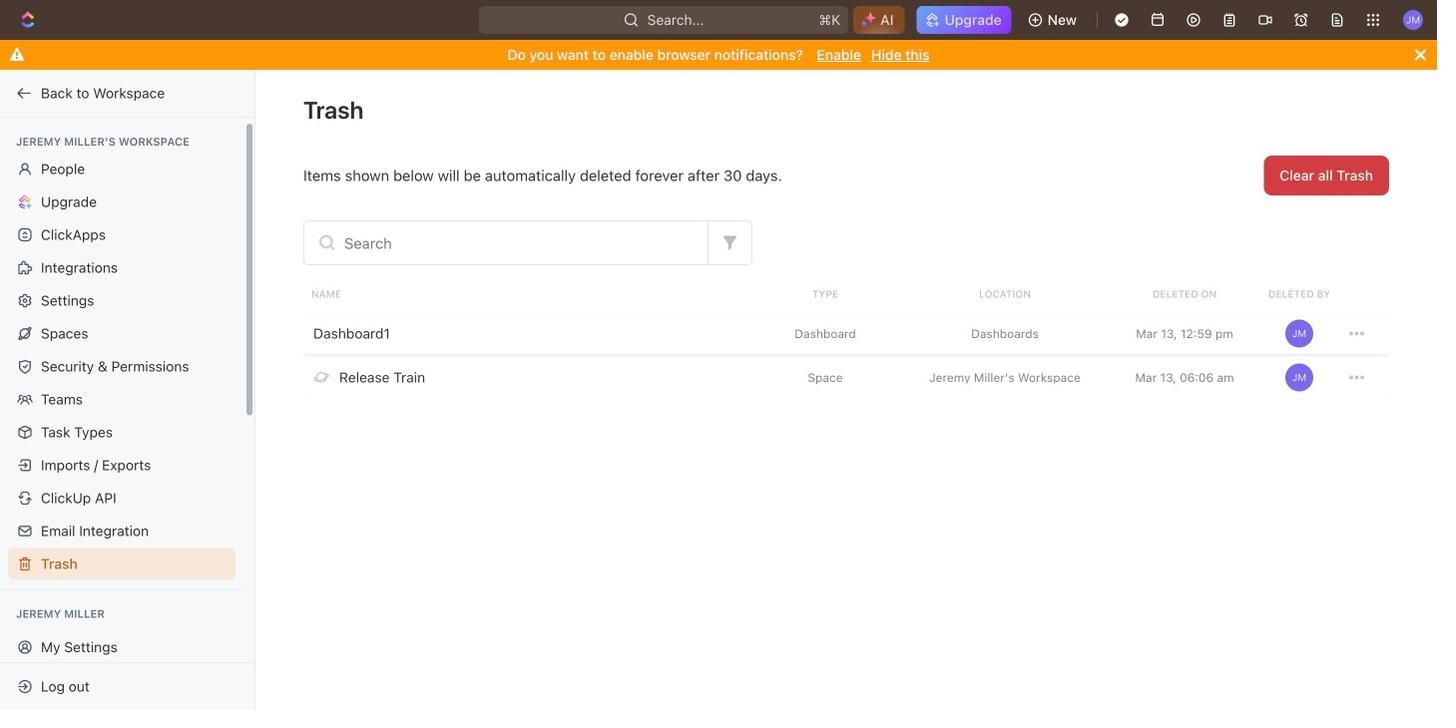 Task type: vqa. For each thing, say whether or not it's contained in the screenshot.
TASK
no



Task type: locate. For each thing, give the bounding box(es) containing it.
dropdown menu image
[[1350, 326, 1365, 341], [1350, 370, 1365, 385]]

Search text field
[[304, 222, 708, 265]]

1 vertical spatial dropdown menu image
[[1350, 370, 1365, 385]]

0 vertical spatial dropdown menu image
[[1350, 326, 1365, 341]]



Task type: describe. For each thing, give the bounding box(es) containing it.
1 dropdown menu image from the top
[[1350, 326, 1365, 341]]

2 dropdown menu image from the top
[[1350, 370, 1365, 385]]



